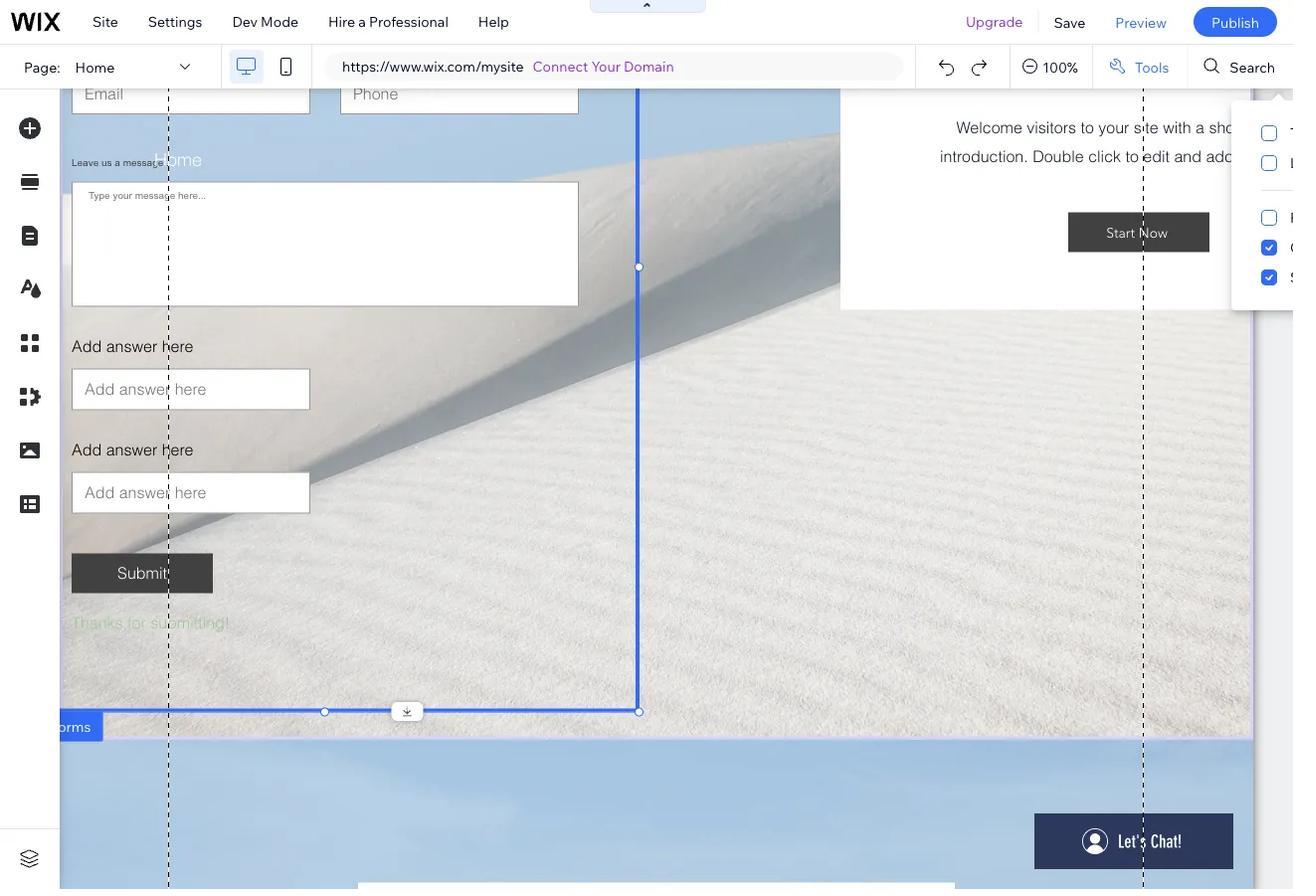 Task type: describe. For each thing, give the bounding box(es) containing it.
connect
[[533, 58, 588, 75]]

dev mode
[[232, 13, 299, 30]]

help
[[479, 13, 509, 30]]

100%
[[1043, 58, 1079, 75]]

hire
[[328, 13, 355, 30]]

domain
[[624, 58, 674, 75]]

wix
[[23, 718, 47, 735]]

wix forms
[[23, 718, 91, 735]]

home
[[75, 58, 115, 75]]

upgrade
[[966, 13, 1023, 30]]

publish
[[1212, 13, 1260, 31]]

tools
[[1135, 58, 1170, 75]]

https://www.wix.com/mysite
[[342, 58, 524, 75]]

100% button
[[1011, 45, 1093, 89]]

save button
[[1039, 0, 1101, 44]]

hire a professional
[[328, 13, 449, 30]]



Task type: vqa. For each thing, say whether or not it's contained in the screenshot.
Mode
yes



Task type: locate. For each thing, give the bounding box(es) containing it.
tools button
[[1093, 45, 1187, 89]]

mode
[[261, 13, 299, 30]]

search
[[1230, 58, 1276, 75]]

https://www.wix.com/mysite connect your domain
[[342, 58, 674, 75]]

search button
[[1188, 45, 1294, 89]]

site
[[93, 13, 118, 30]]

a
[[359, 13, 366, 30]]

forms
[[50, 718, 91, 735]]

your
[[592, 58, 621, 75]]

preview button
[[1101, 0, 1182, 44]]

dev
[[232, 13, 258, 30]]

save
[[1054, 13, 1086, 31]]

preview
[[1116, 13, 1167, 31]]

professional
[[369, 13, 449, 30]]

publish button
[[1194, 7, 1278, 37]]

settings
[[148, 13, 202, 30]]



